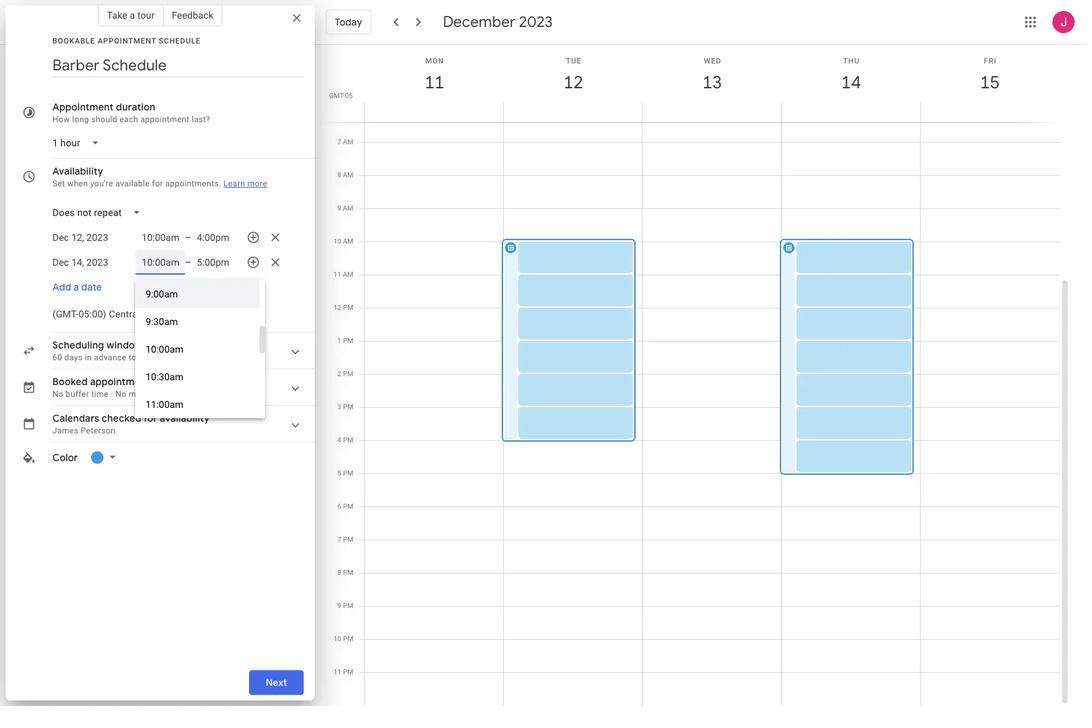 Task type: describe. For each thing, give the bounding box(es) containing it.
start time list box
[[135, 280, 265, 418]]

14 column header
[[781, 45, 921, 122]]

grid containing 11
[[320, 45, 1071, 706]]

3
[[338, 403, 341, 411]]

9:00am option
[[135, 280, 260, 308]]

11 am
[[334, 271, 354, 278]]

peterson
[[81, 426, 115, 436]]

60
[[52, 353, 62, 362]]

9 pm
[[338, 602, 354, 610]]

8 for 8 am
[[337, 171, 341, 179]]

availability set when you're available for appointments. learn more
[[52, 165, 267, 188]]

should
[[91, 115, 117, 124]]

checked
[[102, 412, 142, 425]]

add a date button
[[47, 275, 108, 300]]

a for take
[[130, 10, 135, 21]]

pm for 12 pm
[[343, 304, 354, 311]]

10:00am option
[[135, 336, 260, 363]]

december
[[443, 12, 516, 32]]

james
[[52, 426, 79, 436]]

gmt-
[[329, 92, 345, 99]]

1 vertical spatial 12
[[334, 304, 341, 311]]

tue 12
[[563, 57, 583, 94]]

appointment
[[52, 101, 114, 113]]

13 column header
[[642, 45, 782, 122]]

4 inside "scheduling window 60 days in advance to 4 hours before"
[[139, 353, 144, 362]]

11 for 11 pm
[[334, 668, 341, 676]]

appointments.
[[165, 179, 221, 188]]

fri
[[984, 57, 997, 66]]

booked
[[52, 376, 88, 388]]

gmt-05
[[329, 92, 353, 99]]

13
[[702, 71, 722, 94]]

thu
[[843, 57, 860, 66]]

11:00am option
[[135, 391, 260, 418]]

pm for 4 pm
[[343, 436, 354, 444]]

set
[[52, 179, 65, 188]]

2023
[[519, 12, 553, 32]]

take
[[107, 10, 127, 21]]

available
[[115, 179, 150, 188]]

mon
[[426, 57, 444, 66]]

schedule
[[159, 37, 201, 46]]

mon 11
[[424, 57, 444, 94]]

Start time text field
[[141, 229, 180, 246]]

pm for 6 pm
[[343, 503, 354, 510]]

am for 10 am
[[343, 238, 354, 245]]

add a date
[[52, 281, 102, 293]]

Add title text field
[[52, 55, 304, 76]]

window
[[107, 339, 143, 351]]

long
[[72, 115, 89, 124]]

11 for 11 am
[[334, 271, 341, 278]]

take a tour
[[107, 10, 155, 21]]

6 pm
[[338, 503, 354, 510]]

3 pm
[[338, 403, 354, 411]]

1 no from the left
[[52, 389, 64, 399]]

10:30am
[[146, 371, 183, 383]]

for inside calendars checked for availability james peterson
[[144, 412, 157, 425]]

tuesday, december 12 element
[[558, 67, 590, 99]]

bookable appointment schedule
[[52, 37, 201, 46]]

2
[[338, 370, 341, 378]]

pm for 1 pm
[[343, 337, 354, 345]]

today
[[335, 16, 362, 28]]

8 for 8 pm
[[338, 569, 341, 577]]

wed 13
[[702, 57, 722, 94]]

friday, december 15 element
[[975, 67, 1006, 99]]

pm for 9 pm
[[343, 602, 354, 610]]

11 inside mon 11
[[424, 71, 444, 94]]

am for 8 am
[[343, 171, 354, 179]]

9:30am option
[[135, 308, 260, 336]]

8 pm
[[338, 569, 354, 577]]

pm for 5 pm
[[343, 470, 354, 477]]

9 for 9 pm
[[338, 602, 341, 610]]

availability
[[52, 165, 103, 177]]

december 2023
[[443, 12, 553, 32]]

10 am
[[334, 238, 354, 245]]

7 for 7 am
[[337, 138, 341, 146]]

hours
[[146, 353, 168, 362]]

settings
[[152, 376, 190, 388]]

10 for 10 am
[[334, 238, 341, 245]]

– for end time text box related to 1st date text field from the top of the page
[[185, 232, 191, 243]]

take a tour button
[[98, 4, 164, 26]]

·
[[111, 389, 113, 399]]

time
[[91, 389, 109, 399]]

scheduling window 60 days in advance to 4 hours before
[[52, 339, 195, 362]]

9 for 9 am
[[337, 204, 341, 212]]

9 am
[[337, 204, 354, 212]]

Start time text field
[[141, 254, 180, 271]]

am for 9 am
[[343, 204, 354, 212]]

12 inside 12 column header
[[563, 71, 583, 94]]

calendars
[[52, 412, 99, 425]]

appointment inside booked appointment settings no buffer time · no maximum bookings per day
[[90, 376, 150, 388]]

each
[[120, 115, 138, 124]]

date
[[81, 281, 102, 293]]

before
[[170, 353, 195, 362]]

10 for 10 pm
[[334, 635, 341, 643]]

7 pm
[[338, 536, 354, 543]]



Task type: locate. For each thing, give the bounding box(es) containing it.
1 date text field from the top
[[52, 229, 108, 246]]

0 vertical spatial for
[[152, 179, 163, 188]]

9:30am
[[146, 316, 178, 327]]

am down 8 am
[[343, 204, 354, 212]]

no down booked
[[52, 389, 64, 399]]

last?
[[192, 115, 210, 124]]

pm right 3
[[343, 403, 354, 411]]

8 pm from the top
[[343, 536, 354, 543]]

0 vertical spatial end time text field
[[197, 229, 236, 246]]

am down the "9 am"
[[343, 238, 354, 245]]

10 pm
[[334, 635, 354, 643]]

a left the tour
[[130, 10, 135, 21]]

1 9 from the top
[[337, 204, 341, 212]]

you're
[[90, 179, 113, 188]]

bookable
[[52, 37, 95, 46]]

11 pm from the top
[[343, 635, 354, 643]]

10 up 11 am
[[334, 238, 341, 245]]

8 am
[[337, 171, 354, 179]]

2 8 from the top
[[338, 569, 341, 577]]

1
[[338, 337, 341, 345]]

appointment down duration
[[140, 115, 189, 124]]

thu 14
[[841, 57, 860, 94]]

pm down the 7 pm
[[343, 569, 354, 577]]

pm for 2 pm
[[343, 370, 354, 378]]

1 horizontal spatial 4
[[338, 436, 341, 444]]

6
[[338, 503, 341, 510]]

9 up 10 pm
[[338, 602, 341, 610]]

10:30am option
[[135, 363, 260, 391]]

0 horizontal spatial 12
[[334, 304, 341, 311]]

11:00am
[[146, 399, 183, 410]]

pm for 3 pm
[[343, 403, 354, 411]]

– for end time text box corresponding to second date text field from the top
[[185, 257, 191, 268]]

3 am from the top
[[343, 204, 354, 212]]

1 vertical spatial end time text field
[[197, 254, 236, 271]]

pm for 8 pm
[[343, 569, 354, 577]]

pm for 7 pm
[[343, 536, 354, 543]]

0 vertical spatial –
[[185, 232, 191, 243]]

am up the "9 am"
[[343, 171, 354, 179]]

1 am from the top
[[343, 138, 354, 146]]

pm right 1
[[343, 337, 354, 345]]

– right start time text box
[[185, 232, 191, 243]]

pm
[[343, 304, 354, 311], [343, 337, 354, 345], [343, 370, 354, 378], [343, 403, 354, 411], [343, 436, 354, 444], [343, 470, 354, 477], [343, 503, 354, 510], [343, 536, 354, 543], [343, 569, 354, 577], [343, 602, 354, 610], [343, 635, 354, 643], [343, 668, 354, 676]]

9 up 10 am
[[337, 204, 341, 212]]

12 column header
[[503, 45, 643, 122]]

12 pm from the top
[[343, 668, 354, 676]]

to
[[129, 353, 137, 362]]

pm right 2
[[343, 370, 354, 378]]

appointment
[[98, 37, 156, 46]]

1 horizontal spatial 12
[[563, 71, 583, 94]]

1 vertical spatial –
[[185, 257, 191, 268]]

1 vertical spatial 11
[[334, 271, 341, 278]]

12
[[563, 71, 583, 94], [334, 304, 341, 311]]

11 down 'mon'
[[424, 71, 444, 94]]

for
[[152, 179, 163, 188], [144, 412, 157, 425]]

10:00am
[[146, 344, 183, 355]]

0 horizontal spatial no
[[52, 389, 64, 399]]

availability
[[160, 412, 210, 425]]

7 down the 6
[[338, 536, 341, 543]]

10 pm from the top
[[343, 602, 354, 610]]

2 date text field from the top
[[52, 254, 108, 271]]

End time text field
[[197, 229, 236, 246], [197, 254, 236, 271]]

1 end time text field from the top
[[197, 229, 236, 246]]

next button
[[249, 666, 304, 699]]

4 pm
[[338, 436, 354, 444]]

1 vertical spatial 8
[[338, 569, 341, 577]]

2 end time text field from the top
[[197, 254, 236, 271]]

0 vertical spatial 8
[[337, 171, 341, 179]]

add
[[52, 281, 71, 293]]

a for add
[[74, 281, 79, 293]]

4 inside grid
[[338, 436, 341, 444]]

appointment up ·
[[90, 376, 150, 388]]

1 vertical spatial appointment
[[90, 376, 150, 388]]

0 vertical spatial 12
[[563, 71, 583, 94]]

1 10 from the top
[[334, 238, 341, 245]]

am for 11 am
[[343, 271, 354, 278]]

0 vertical spatial a
[[130, 10, 135, 21]]

for right available
[[152, 179, 163, 188]]

a right add
[[74, 281, 79, 293]]

1 vertical spatial a
[[74, 281, 79, 293]]

1 vertical spatial 10
[[334, 635, 341, 643]]

end time text field right start time text box
[[197, 229, 236, 246]]

12 pm
[[334, 304, 354, 311]]

1 vertical spatial 7
[[338, 536, 341, 543]]

8 up the "9 am"
[[337, 171, 341, 179]]

when
[[67, 179, 88, 188]]

0 vertical spatial 10
[[334, 238, 341, 245]]

2 7 from the top
[[338, 536, 341, 543]]

1 7 from the top
[[337, 138, 341, 146]]

bookings
[[169, 389, 205, 399]]

day
[[222, 389, 236, 399]]

1 pm from the top
[[343, 304, 354, 311]]

4
[[139, 353, 144, 362], [338, 436, 341, 444]]

0 vertical spatial 7
[[337, 138, 341, 146]]

pm up 8 pm
[[343, 536, 354, 543]]

9 pm from the top
[[343, 569, 354, 577]]

2 9 from the top
[[338, 602, 341, 610]]

pm down 8 pm
[[343, 602, 354, 610]]

learn more link
[[223, 179, 267, 188]]

thursday, december 14 element
[[836, 67, 867, 99]]

appointment duration how long should each appointment last?
[[52, 101, 210, 124]]

2 am from the top
[[343, 171, 354, 179]]

feedback
[[172, 10, 213, 21]]

1 vertical spatial date text field
[[52, 254, 108, 271]]

None field
[[47, 130, 111, 155], [47, 200, 152, 225], [47, 302, 238, 327], [47, 130, 111, 155], [47, 200, 152, 225], [47, 302, 238, 327]]

7
[[337, 138, 341, 146], [338, 536, 341, 543]]

2 no from the left
[[115, 389, 126, 399]]

5 pm from the top
[[343, 436, 354, 444]]

11 down 10 am
[[334, 271, 341, 278]]

how
[[52, 115, 70, 124]]

8 down the 7 pm
[[338, 569, 341, 577]]

days
[[64, 353, 83, 362]]

no
[[52, 389, 64, 399], [115, 389, 126, 399]]

5
[[338, 470, 341, 477]]

11 down 10 pm
[[334, 668, 341, 676]]

2 vertical spatial 11
[[334, 668, 341, 676]]

4 pm from the top
[[343, 403, 354, 411]]

learn
[[223, 179, 245, 188]]

pm down the 9 pm
[[343, 635, 354, 643]]

12 up 1
[[334, 304, 341, 311]]

1 – from the top
[[185, 232, 191, 243]]

11 pm
[[334, 668, 354, 676]]

pm up 5 pm
[[343, 436, 354, 444]]

fri 15
[[980, 57, 999, 94]]

0 vertical spatial date text field
[[52, 229, 108, 246]]

am up 12 pm
[[343, 271, 354, 278]]

1 vertical spatial for
[[144, 412, 157, 425]]

color
[[52, 452, 78, 464]]

7 am
[[337, 138, 354, 146]]

am up 8 am
[[343, 138, 354, 146]]

pm right the 6
[[343, 503, 354, 510]]

a
[[130, 10, 135, 21], [74, 281, 79, 293]]

feedback button
[[164, 4, 222, 26]]

3 pm from the top
[[343, 370, 354, 378]]

4 right to
[[139, 353, 144, 362]]

for down "11:00am"
[[144, 412, 157, 425]]

next
[[266, 677, 287, 689]]

booked appointment settings no buffer time · no maximum bookings per day
[[52, 376, 236, 399]]

calendars checked for availability james peterson
[[52, 412, 210, 436]]

advance
[[94, 353, 126, 362]]

wed
[[704, 57, 722, 66]]

1 horizontal spatial no
[[115, 389, 126, 399]]

2 10 from the top
[[334, 635, 341, 643]]

1 8 from the top
[[337, 171, 341, 179]]

9
[[337, 204, 341, 212], [338, 602, 341, 610]]

for inside the availability set when you're available for appointments. learn more
[[152, 179, 163, 188]]

scheduling
[[52, 339, 104, 351]]

in
[[85, 353, 92, 362]]

more
[[247, 179, 267, 188]]

2 pm
[[338, 370, 354, 378]]

maximum
[[129, 389, 167, 399]]

14
[[841, 71, 860, 94]]

05
[[345, 92, 353, 99]]

buffer
[[66, 389, 89, 399]]

pm for 11 pm
[[343, 668, 354, 676]]

Date text field
[[52, 229, 108, 246], [52, 254, 108, 271]]

2 pm from the top
[[343, 337, 354, 345]]

1 vertical spatial 9
[[338, 602, 341, 610]]

tour
[[137, 10, 155, 21]]

10 up 11 pm at the left bottom of page
[[334, 635, 341, 643]]

15 column header
[[920, 45, 1060, 122]]

end time text field for second date text field from the top
[[197, 254, 236, 271]]

4 down 3
[[338, 436, 341, 444]]

0 vertical spatial 11
[[424, 71, 444, 94]]

monday, december 11 element
[[419, 67, 451, 99]]

15
[[980, 71, 999, 94]]

9:00am
[[146, 289, 178, 300]]

5 pm
[[338, 470, 354, 477]]

7 for 7 pm
[[338, 536, 341, 543]]

12 down tue
[[563, 71, 583, 94]]

– right start time text field
[[185, 257, 191, 268]]

6 pm from the top
[[343, 470, 354, 477]]

7 up 8 am
[[337, 138, 341, 146]]

0 vertical spatial appointment
[[140, 115, 189, 124]]

10
[[334, 238, 341, 245], [334, 635, 341, 643]]

pm up 1 pm
[[343, 304, 354, 311]]

11 column header
[[365, 45, 504, 122]]

pm for 10 pm
[[343, 635, 354, 643]]

wednesday, december 13 element
[[697, 67, 728, 99]]

1 vertical spatial 4
[[338, 436, 341, 444]]

7 pm from the top
[[343, 503, 354, 510]]

per
[[207, 389, 220, 399]]

0 horizontal spatial a
[[74, 281, 79, 293]]

tue
[[566, 57, 582, 66]]

no right ·
[[115, 389, 126, 399]]

grid
[[320, 45, 1071, 706]]

2 – from the top
[[185, 257, 191, 268]]

am for 7 am
[[343, 138, 354, 146]]

5 am from the top
[[343, 271, 354, 278]]

today button
[[326, 6, 371, 39]]

end time text field up 9:00am option
[[197, 254, 236, 271]]

–
[[185, 232, 191, 243], [185, 257, 191, 268]]

pm right 5
[[343, 470, 354, 477]]

appointment
[[140, 115, 189, 124], [90, 376, 150, 388]]

pm down 10 pm
[[343, 668, 354, 676]]

0 vertical spatial 4
[[139, 353, 144, 362]]

1 pm
[[338, 337, 354, 345]]

4 am from the top
[[343, 238, 354, 245]]

0 vertical spatial 9
[[337, 204, 341, 212]]

duration
[[116, 101, 155, 113]]

appointment inside appointment duration how long should each appointment last?
[[140, 115, 189, 124]]

end time text field for 1st date text field from the top of the page
[[197, 229, 236, 246]]

0 horizontal spatial 4
[[139, 353, 144, 362]]

1 horizontal spatial a
[[130, 10, 135, 21]]



Task type: vqa. For each thing, say whether or not it's contained in the screenshot.
window
yes



